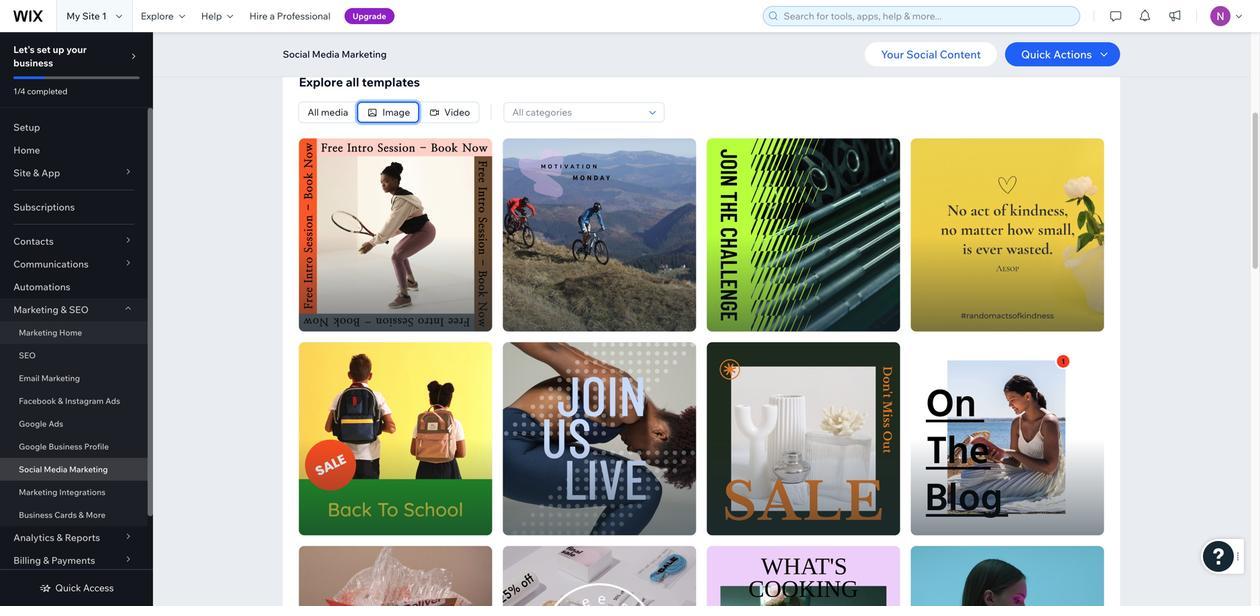 Task type: vqa. For each thing, say whether or not it's contained in the screenshot.
Done
no



Task type: locate. For each thing, give the bounding box(es) containing it.
integrations
[[59, 488, 106, 498]]

seo up email
[[19, 351, 36, 361]]

app
[[41, 167, 60, 179]]

0 horizontal spatial media
[[44, 465, 67, 475]]

media for "social media marketing" button
[[312, 48, 340, 60]]

& right facebook
[[58, 396, 63, 406]]

quick actions button
[[1005, 42, 1120, 66]]

cards
[[54, 510, 77, 520]]

ads
[[105, 396, 120, 406], [49, 419, 63, 429]]

& for app
[[33, 167, 39, 179]]

& down automations link
[[61, 304, 67, 316]]

instagram
[[65, 396, 104, 406]]

1 horizontal spatial site
[[82, 10, 100, 22]]

marketing up 'integrations' at the bottom
[[69, 465, 108, 475]]

billing
[[13, 555, 41, 567]]

media up explore all templates
[[312, 48, 340, 60]]

content
[[940, 48, 981, 61]]

1 vertical spatial site
[[13, 167, 31, 179]]

social media marketing up all at top left
[[283, 48, 387, 60]]

social for social media marketing link
[[19, 465, 42, 475]]

site left app at left top
[[13, 167, 31, 179]]

image
[[383, 106, 410, 118]]

completed
[[27, 86, 68, 96]]

business cards & more
[[19, 510, 106, 520]]

marketing up business cards & more
[[19, 488, 57, 498]]

business up social media marketing link
[[49, 442, 82, 452]]

upgrade
[[353, 11, 386, 21]]

0 horizontal spatial explore
[[141, 10, 174, 22]]

my site 1
[[66, 10, 107, 22]]

seo inside marketing & seo popup button
[[69, 304, 89, 316]]

1 vertical spatial home
[[59, 328, 82, 338]]

subscriptions link
[[0, 196, 148, 219]]

explore right 1
[[141, 10, 174, 22]]

1/4 completed
[[13, 86, 68, 96]]

social media marketing button
[[276, 44, 394, 64]]

& left app at left top
[[33, 167, 39, 179]]

1 horizontal spatial explore
[[299, 74, 343, 90]]

1 horizontal spatial social
[[283, 48, 310, 60]]

business
[[13, 57, 53, 69]]

my
[[66, 10, 80, 22]]

site
[[82, 10, 100, 22], [13, 167, 31, 179]]

home inside marketing home link
[[59, 328, 82, 338]]

templates
[[362, 74, 420, 90]]

1 horizontal spatial social media marketing
[[283, 48, 387, 60]]

business cards & more link
[[0, 504, 148, 527]]

& for instagram
[[58, 396, 63, 406]]

media up marketing integrations on the bottom left of the page
[[44, 465, 67, 475]]

site left 1
[[82, 10, 100, 22]]

site & app button
[[0, 162, 148, 185]]

media
[[321, 106, 348, 118]]

video button
[[420, 102, 479, 122]]

marketing home link
[[0, 321, 148, 344]]

marketing & seo
[[13, 304, 89, 316]]

1
[[102, 10, 107, 22]]

media inside sidebar element
[[44, 465, 67, 475]]

1 google from the top
[[19, 419, 47, 429]]

1 horizontal spatial seo
[[69, 304, 89, 316]]

seo down automations link
[[69, 304, 89, 316]]

social media marketing for social media marketing link
[[19, 465, 108, 475]]

social media marketing inside button
[[283, 48, 387, 60]]

social media marketing
[[283, 48, 387, 60], [19, 465, 108, 475]]

social media marketing inside sidebar element
[[19, 465, 108, 475]]

0 vertical spatial quick
[[1021, 48, 1051, 61]]

1 horizontal spatial media
[[312, 48, 340, 60]]

home down marketing & seo popup button
[[59, 328, 82, 338]]

& for seo
[[61, 304, 67, 316]]

0 horizontal spatial ads
[[49, 419, 63, 429]]

google down facebook
[[19, 419, 47, 429]]

explore
[[141, 10, 174, 22], [299, 74, 343, 90]]

1 vertical spatial seo
[[19, 351, 36, 361]]

home down setup
[[13, 144, 40, 156]]

social down hire a professional link
[[283, 48, 310, 60]]

marketing down automations
[[13, 304, 59, 316]]

0 vertical spatial media
[[312, 48, 340, 60]]

business up analytics
[[19, 510, 53, 520]]

seo
[[69, 304, 89, 316], [19, 351, 36, 361]]

0 horizontal spatial home
[[13, 144, 40, 156]]

& down business cards & more
[[57, 532, 63, 544]]

0 horizontal spatial seo
[[19, 351, 36, 361]]

marketing up explore all templates
[[342, 48, 387, 60]]

google for google ads
[[19, 419, 47, 429]]

social media marketing for "social media marketing" button
[[283, 48, 387, 60]]

social
[[907, 48, 938, 61], [283, 48, 310, 60], [19, 465, 42, 475]]

0 vertical spatial social media marketing
[[283, 48, 387, 60]]

ads right instagram
[[105, 396, 120, 406]]

0 vertical spatial business
[[49, 442, 82, 452]]

& right billing
[[43, 555, 49, 567]]

1 vertical spatial explore
[[299, 74, 343, 90]]

0 vertical spatial explore
[[141, 10, 174, 22]]

1 horizontal spatial home
[[59, 328, 82, 338]]

&
[[33, 167, 39, 179], [61, 304, 67, 316], [58, 396, 63, 406], [79, 510, 84, 520], [57, 532, 63, 544], [43, 555, 49, 567]]

help
[[201, 10, 222, 22]]

0 vertical spatial home
[[13, 144, 40, 156]]

1 vertical spatial quick
[[55, 583, 81, 594]]

explore all templates
[[299, 74, 420, 90]]

Search for tools, apps, help & more... field
[[780, 7, 1076, 26]]

google ads link
[[0, 413, 148, 436]]

home
[[13, 144, 40, 156], [59, 328, 82, 338]]

google down the google ads
[[19, 442, 47, 452]]

0 horizontal spatial social media marketing
[[19, 465, 108, 475]]

social up marketing integrations on the bottom left of the page
[[19, 465, 42, 475]]

ads up google business profile
[[49, 419, 63, 429]]

social right your
[[907, 48, 938, 61]]

let's
[[13, 44, 35, 55]]

professional
[[277, 10, 331, 22]]

google
[[19, 419, 47, 429], [19, 442, 47, 452]]

quick inside button
[[1021, 48, 1051, 61]]

0 vertical spatial seo
[[69, 304, 89, 316]]

2 google from the top
[[19, 442, 47, 452]]

business
[[49, 442, 82, 452], [19, 510, 53, 520]]

your social content
[[881, 48, 981, 61]]

contacts
[[13, 236, 54, 247]]

sidebar element
[[0, 32, 153, 607]]

media for social media marketing link
[[44, 465, 67, 475]]

0 vertical spatial google
[[19, 419, 47, 429]]

1 horizontal spatial ads
[[105, 396, 120, 406]]

contacts button
[[0, 230, 148, 253]]

1 vertical spatial social media marketing
[[19, 465, 108, 475]]

hire
[[249, 10, 268, 22]]

marketing
[[342, 48, 387, 60], [13, 304, 59, 316], [19, 328, 57, 338], [41, 373, 80, 384], [69, 465, 108, 475], [19, 488, 57, 498]]

google for google business profile
[[19, 442, 47, 452]]

facebook
[[19, 396, 56, 406]]

social inside "social media marketing" button
[[283, 48, 310, 60]]

0 horizontal spatial quick
[[55, 583, 81, 594]]

quick actions
[[1021, 48, 1092, 61]]

0 vertical spatial site
[[82, 10, 100, 22]]

1 vertical spatial media
[[44, 465, 67, 475]]

& for payments
[[43, 555, 49, 567]]

explore down "social media marketing" button
[[299, 74, 343, 90]]

social media marketing link
[[0, 458, 148, 481]]

social for "social media marketing" button
[[283, 48, 310, 60]]

profile
[[84, 442, 109, 452]]

social media marketing down google business profile
[[19, 465, 108, 475]]

quick
[[1021, 48, 1051, 61], [55, 583, 81, 594]]

quick down billing & payments popup button
[[55, 583, 81, 594]]

media inside button
[[312, 48, 340, 60]]

a
[[270, 10, 275, 22]]

email
[[19, 373, 40, 384]]

1 horizontal spatial quick
[[1021, 48, 1051, 61]]

social inside social media marketing link
[[19, 465, 42, 475]]

quick left actions
[[1021, 48, 1051, 61]]

help button
[[193, 0, 241, 32]]

home inside home link
[[13, 144, 40, 156]]

google business profile
[[19, 442, 109, 452]]

0 vertical spatial ads
[[105, 396, 120, 406]]

0 horizontal spatial social
[[19, 465, 42, 475]]

home link
[[0, 139, 148, 162]]

2 horizontal spatial social
[[907, 48, 938, 61]]

0 horizontal spatial site
[[13, 167, 31, 179]]

media
[[312, 48, 340, 60], [44, 465, 67, 475]]

communications button
[[0, 253, 148, 276]]

quick inside 'button'
[[55, 583, 81, 594]]

1 vertical spatial google
[[19, 442, 47, 452]]

all media
[[308, 106, 348, 118]]



Task type: describe. For each thing, give the bounding box(es) containing it.
set
[[37, 44, 51, 55]]

explore for explore
[[141, 10, 174, 22]]

explore for explore all templates
[[299, 74, 343, 90]]

image button
[[358, 102, 419, 122]]

1 vertical spatial ads
[[49, 419, 63, 429]]

automations link
[[0, 276, 148, 299]]

marketing & seo button
[[0, 299, 148, 321]]

facebook & instagram ads link
[[0, 390, 148, 413]]

all
[[308, 106, 319, 118]]

google ads
[[19, 419, 63, 429]]

seo inside seo link
[[19, 351, 36, 361]]

billing & payments
[[13, 555, 95, 567]]

social inside your social content button
[[907, 48, 938, 61]]

hire a professional
[[249, 10, 331, 22]]

setup
[[13, 121, 40, 133]]

marketing integrations link
[[0, 481, 148, 504]]

up
[[53, 44, 64, 55]]

communications
[[13, 258, 89, 270]]

marketing inside popup button
[[13, 304, 59, 316]]

access
[[83, 583, 114, 594]]

site & app
[[13, 167, 60, 179]]

marketing inside button
[[342, 48, 387, 60]]

marketing home
[[19, 328, 82, 338]]

quick for quick access
[[55, 583, 81, 594]]

All categories field
[[508, 103, 645, 122]]

analytics
[[13, 532, 54, 544]]

quick access
[[55, 583, 114, 594]]

analytics & reports button
[[0, 527, 148, 550]]

all
[[346, 74, 359, 90]]

hire a professional link
[[241, 0, 339, 32]]

& for reports
[[57, 532, 63, 544]]

your
[[66, 44, 87, 55]]

video
[[444, 106, 470, 118]]

more
[[86, 510, 106, 520]]

marketing down marketing & seo
[[19, 328, 57, 338]]

actions
[[1054, 48, 1092, 61]]

marketing integrations
[[19, 488, 106, 498]]

email marketing
[[19, 373, 80, 384]]

analytics & reports
[[13, 532, 100, 544]]

reports
[[65, 532, 100, 544]]

let's set up your business
[[13, 44, 87, 69]]

& left "more"
[[79, 510, 84, 520]]

quick access button
[[39, 583, 114, 595]]

payments
[[51, 555, 95, 567]]

automations
[[13, 281, 70, 293]]

all media button
[[299, 102, 357, 122]]

email marketing link
[[0, 367, 148, 390]]

quick for quick actions
[[1021, 48, 1051, 61]]

marketing up "facebook & instagram ads"
[[41, 373, 80, 384]]

your social content button
[[865, 42, 997, 66]]

billing & payments button
[[0, 550, 148, 572]]

subscriptions
[[13, 201, 75, 213]]

facebook & instagram ads
[[19, 396, 120, 406]]

1/4
[[13, 86, 25, 96]]

setup link
[[0, 116, 148, 139]]

google business profile link
[[0, 436, 148, 458]]

site inside popup button
[[13, 167, 31, 179]]

upgrade button
[[345, 8, 394, 24]]

1 vertical spatial business
[[19, 510, 53, 520]]

your
[[881, 48, 904, 61]]

seo link
[[0, 344, 148, 367]]



